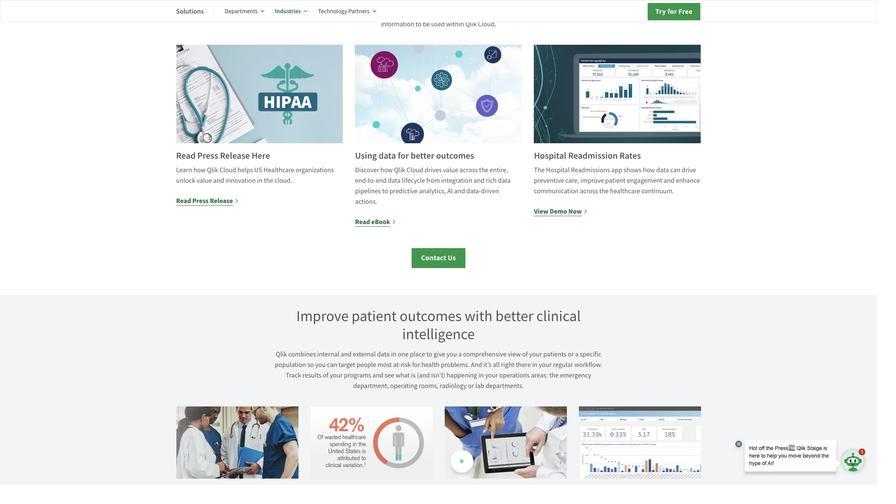 Task type: describe. For each thing, give the bounding box(es) containing it.
readmissions
[[571, 166, 610, 175]]

press for read press release
[[193, 196, 209, 205]]

comprehensive
[[463, 350, 507, 359]]

end-
[[355, 177, 368, 185]]

rates
[[620, 150, 641, 162]]

hospital inside the hospital readmissions app shows how data can drive preventive care, improve patient engagement and enhance communication across the healthcare continuum.
[[546, 166, 570, 175]]

data right using
[[379, 150, 396, 162]]

patient inside improve patient outcomes with better clinical intelligence
[[352, 307, 397, 326]]

place
[[410, 350, 425, 359]]

0 vertical spatial better
[[411, 150, 435, 162]]

communication
[[534, 187, 579, 196]]

data inside the hospital readmissions app shows how data can drive preventive care, improve patient engagement and enhance communication across the healthcare continuum.
[[657, 166, 669, 175]]

external
[[353, 350, 376, 359]]

and inside learn how qlik cloud helps us healthcare organizations unlock value and innovation in the cloud.
[[213, 177, 224, 185]]

read for read ebook
[[355, 218, 370, 227]]

give
[[434, 350, 445, 359]]

try for free link
[[648, 3, 701, 20]]

1 vertical spatial you
[[315, 361, 326, 370]]

what
[[396, 371, 410, 380]]

department,
[[354, 382, 389, 391]]

in up lab
[[479, 371, 484, 380]]

1 horizontal spatial you
[[447, 350, 457, 359]]

there
[[516, 361, 531, 370]]

patient inside the hospital readmissions app shows how data can drive preventive care, improve patient engagement and enhance communication across the healthcare continuum.
[[606, 177, 626, 185]]

cloud.
[[275, 177, 292, 185]]

and
[[471, 361, 482, 370]]

ai
[[448, 187, 453, 196]]

departments
[[225, 8, 258, 15]]

1 vertical spatial or
[[468, 382, 474, 391]]

in inside learn how qlik cloud helps us healthcare organizations unlock value and innovation in the cloud.
[[257, 177, 263, 185]]

industries
[[275, 7, 301, 15]]

1 horizontal spatial or
[[568, 350, 574, 359]]

so
[[308, 361, 314, 370]]

clinical
[[537, 307, 581, 326]]

data inside qlik combines internal and external data in one place to give you a comprehensive view of your patients or a specific population so you can target people most at-risk for health problems. and it's all right there in your regular workflow. track results of your programs and see what is (and isn't) happening in your operations areas: the emergency department, operating rooms, radiology or lab departments.
[[377, 350, 390, 359]]

how for press
[[194, 166, 206, 175]]

actions.
[[355, 198, 378, 206]]

the inside the hospital readmissions app shows how data can drive preventive care, improve patient engagement and enhance communication across the healthcare continuum.
[[600, 187, 609, 196]]

learn how qlik cloud helps us healthcare organizations unlock value and innovation in the cloud.
[[176, 166, 334, 185]]

view
[[508, 350, 521, 359]]

qlik for press
[[207, 166, 218, 175]]

0 vertical spatial hospital
[[534, 150, 567, 162]]

release for read press release
[[210, 196, 233, 205]]

workflow.
[[575, 361, 603, 370]]

demo
[[550, 207, 567, 216]]

unlock
[[176, 177, 195, 185]]

enhance
[[676, 177, 700, 185]]

operations
[[500, 371, 530, 380]]

can inside the hospital readmissions app shows how data can drive preventive care, improve patient engagement and enhance communication across the healthcare continuum.
[[671, 166, 681, 175]]

to-
[[368, 177, 376, 185]]

readmission
[[569, 150, 618, 162]]

organizations
[[296, 166, 334, 175]]

cloud for release
[[220, 166, 236, 175]]

value inside learn how qlik cloud helps us healthcare organizations unlock value and innovation in the cloud.
[[197, 177, 212, 185]]

problems.
[[441, 361, 470, 370]]

0 horizontal spatial of
[[323, 371, 329, 380]]

technology partners
[[318, 8, 370, 15]]

value inside discover how qlik cloud drives value across the entire, end-to-end data lifecycle from integration and rich data pipelines to predictive analytics, ai and data-driven actions.
[[443, 166, 459, 175]]

qlik inside qlik combines internal and external data in one place to give you a comprehensive view of your patients or a specific population so you can target people most at-risk for health problems. and it's all right there in your regular workflow. track results of your programs and see what is (and isn't) happening in your operations areas: the emergency department, operating rooms, radiology or lab departments.
[[276, 350, 287, 359]]

preventive
[[534, 177, 564, 185]]

for inside qlik combines internal and external data in one place to give you a comprehensive view of your patients or a specific population so you can target people most at-risk for health problems. and it's all right there in your regular workflow. track results of your programs and see what is (and isn't) happening in your operations areas: the emergency department, operating rooms, radiology or lab departments.
[[412, 361, 420, 370]]

industries link
[[275, 2, 308, 20]]

1 a from the left
[[459, 350, 462, 359]]

1 vertical spatial for
[[398, 150, 409, 162]]

in right there
[[532, 361, 538, 370]]

technology partners link
[[318, 2, 377, 20]]

your down target
[[330, 371, 343, 380]]

it's
[[484, 361, 492, 370]]

using data for better outcomes
[[355, 150, 475, 162]]

all
[[493, 361, 500, 370]]

the inside discover how qlik cloud drives value across the entire, end-to-end data lifecycle from integration and rich data pipelines to predictive analytics, ai and data-driven actions.
[[479, 166, 489, 175]]

operating
[[390, 382, 418, 391]]

entire,
[[490, 166, 508, 175]]

analytics,
[[419, 187, 446, 196]]

results
[[303, 371, 322, 380]]

regular
[[553, 361, 574, 370]]

your down it's
[[485, 371, 498, 380]]

how for data
[[381, 166, 393, 175]]

healthcare
[[610, 187, 641, 196]]

pipelines
[[355, 187, 381, 196]]

using
[[355, 150, 377, 162]]

now
[[569, 207, 582, 216]]

health
[[422, 361, 440, 370]]

us
[[254, 166, 262, 175]]

release for read press release here
[[220, 150, 250, 162]]

better inside improve patient outcomes with better clinical intelligence
[[496, 307, 534, 326]]

read ebook link
[[355, 217, 396, 227]]

discover how qlik cloud drives value across the entire, end-to-end data lifecycle from integration and rich data pipelines to predictive analytics, ai and data-driven actions.
[[355, 166, 511, 206]]

patients
[[544, 350, 567, 359]]

how inside the hospital readmissions app shows how data can drive preventive care, improve patient engagement and enhance communication across the healthcare continuum.
[[643, 166, 655, 175]]

predictive
[[390, 187, 418, 196]]

read for read press release here
[[176, 150, 196, 162]]

lifecycle
[[402, 177, 425, 185]]

rooms,
[[419, 382, 439, 391]]

emergency
[[560, 371, 592, 380]]

read press release
[[176, 196, 233, 205]]

try
[[656, 7, 666, 16]]

(and
[[417, 371, 430, 380]]

view demo now link
[[534, 206, 588, 217]]

radiology
[[440, 382, 467, 391]]

to inside qlik combines internal and external data in one place to give you a comprehensive view of your patients or a specific population so you can target people most at-risk for health problems. and it's all right there in your regular workflow. track results of your programs and see what is (and isn't) happening in your operations areas: the emergency department, operating rooms, radiology or lab departments.
[[427, 350, 433, 359]]

cloud for for
[[407, 166, 424, 175]]

data down entire,
[[498, 177, 511, 185]]

solutions menu bar
[[176, 2, 387, 20]]

population
[[275, 361, 306, 370]]

and inside the hospital readmissions app shows how data can drive preventive care, improve patient engagement and enhance communication across the healthcare continuum.
[[664, 177, 675, 185]]

integration
[[442, 177, 473, 185]]

try for free
[[656, 7, 693, 16]]

and left see at the bottom of page
[[373, 371, 384, 380]]

combines
[[289, 350, 316, 359]]



Task type: locate. For each thing, give the bounding box(es) containing it.
at-
[[393, 361, 401, 370]]

0 vertical spatial across
[[460, 166, 478, 175]]

one
[[398, 350, 409, 359]]

you up problems.
[[447, 350, 457, 359]]

for
[[668, 7, 677, 16], [398, 150, 409, 162], [412, 361, 420, 370]]

and left innovation
[[213, 177, 224, 185]]

a
[[459, 350, 462, 359], [576, 350, 579, 359]]

1 vertical spatial outcomes
[[400, 307, 462, 326]]

1 horizontal spatial value
[[443, 166, 459, 175]]

1 horizontal spatial patient
[[606, 177, 626, 185]]

ebook
[[372, 218, 390, 227]]

1 vertical spatial to
[[427, 350, 433, 359]]

1 horizontal spatial to
[[427, 350, 433, 359]]

1 horizontal spatial cloud
[[407, 166, 424, 175]]

0 vertical spatial read
[[176, 150, 196, 162]]

you right so
[[315, 361, 326, 370]]

3 how from the left
[[643, 166, 655, 175]]

and
[[213, 177, 224, 185], [474, 177, 485, 185], [664, 177, 675, 185], [454, 187, 465, 196], [341, 350, 352, 359], [373, 371, 384, 380]]

departments.
[[486, 382, 524, 391]]

patient
[[606, 177, 626, 185], [352, 307, 397, 326]]

your up areas:
[[539, 361, 552, 370]]

across down improve
[[580, 187, 598, 196]]

to down the end
[[382, 187, 388, 196]]

rich
[[486, 177, 497, 185]]

programs
[[344, 371, 371, 380]]

read ebook
[[355, 218, 390, 227]]

qlik inside discover how qlik cloud drives value across the entire, end-to-end data lifecycle from integration and rich data pipelines to predictive analytics, ai and data-driven actions.
[[394, 166, 406, 175]]

0 horizontal spatial value
[[197, 177, 212, 185]]

how inside discover how qlik cloud drives value across the entire, end-to-end data lifecycle from integration and rich data pipelines to predictive analytics, ai and data-driven actions.
[[381, 166, 393, 175]]

and up data-
[[474, 177, 485, 185]]

drives
[[425, 166, 442, 175]]

0 horizontal spatial for
[[398, 150, 409, 162]]

0 horizontal spatial better
[[411, 150, 435, 162]]

is
[[411, 371, 416, 380]]

data right the end
[[388, 177, 401, 185]]

0 vertical spatial release
[[220, 150, 250, 162]]

value
[[443, 166, 459, 175], [197, 177, 212, 185]]

in
[[257, 177, 263, 185], [391, 350, 397, 359], [532, 361, 538, 370], [479, 371, 484, 380]]

to left 'give'
[[427, 350, 433, 359]]

read for read press release
[[176, 196, 191, 205]]

release
[[220, 150, 250, 162], [210, 196, 233, 205]]

better up the drives
[[411, 150, 435, 162]]

2 a from the left
[[576, 350, 579, 359]]

care,
[[566, 177, 580, 185]]

solutions
[[176, 7, 204, 16]]

2 horizontal spatial qlik
[[394, 166, 406, 175]]

0 vertical spatial can
[[671, 166, 681, 175]]

0 horizontal spatial a
[[459, 350, 462, 359]]

0 vertical spatial outcomes
[[436, 150, 475, 162]]

cloud inside learn how qlik cloud helps us healthcare organizations unlock value and innovation in the cloud.
[[220, 166, 236, 175]]

2 horizontal spatial for
[[668, 7, 677, 16]]

innovation
[[226, 177, 256, 185]]

1 vertical spatial patient
[[352, 307, 397, 326]]

2 vertical spatial for
[[412, 361, 420, 370]]

improve patient outcomes with better clinical intelligence
[[296, 307, 581, 344]]

and up target
[[341, 350, 352, 359]]

data up most
[[377, 350, 390, 359]]

qlik inside learn how qlik cloud helps us healthcare organizations unlock value and innovation in the cloud.
[[207, 166, 218, 175]]

0 horizontal spatial you
[[315, 361, 326, 370]]

qlik up the lifecycle
[[394, 166, 406, 175]]

better right with
[[496, 307, 534, 326]]

1 horizontal spatial qlik
[[276, 350, 287, 359]]

1 how from the left
[[194, 166, 206, 175]]

technology
[[318, 8, 347, 15]]

target
[[339, 361, 355, 370]]

you
[[447, 350, 457, 359], [315, 361, 326, 370]]

lab
[[476, 382, 485, 391]]

1 horizontal spatial can
[[671, 166, 681, 175]]

2 vertical spatial read
[[355, 218, 370, 227]]

or left lab
[[468, 382, 474, 391]]

happening
[[447, 371, 477, 380]]

of
[[523, 350, 528, 359], [323, 371, 329, 380]]

0 horizontal spatial how
[[194, 166, 206, 175]]

0 horizontal spatial across
[[460, 166, 478, 175]]

0 horizontal spatial qlik
[[207, 166, 218, 175]]

engagement
[[627, 177, 663, 185]]

of up there
[[523, 350, 528, 359]]

read left ebook
[[355, 218, 370, 227]]

1 vertical spatial of
[[323, 371, 329, 380]]

read up learn
[[176, 150, 196, 162]]

1 vertical spatial across
[[580, 187, 598, 196]]

people
[[357, 361, 376, 370]]

how up engagement on the top right of the page
[[643, 166, 655, 175]]

outcomes inside improve patient outcomes with better clinical intelligence
[[400, 307, 462, 326]]

0 horizontal spatial patient
[[352, 307, 397, 326]]

or
[[568, 350, 574, 359], [468, 382, 474, 391]]

end
[[376, 177, 387, 185]]

cloud down read press release here
[[220, 166, 236, 175]]

to
[[382, 187, 388, 196], [427, 350, 433, 359]]

track
[[286, 371, 301, 380]]

2 horizontal spatial how
[[643, 166, 655, 175]]

in left one
[[391, 350, 397, 359]]

us
[[448, 253, 456, 263]]

1 horizontal spatial better
[[496, 307, 534, 326]]

across inside the hospital readmissions app shows how data can drive preventive care, improve patient engagement and enhance communication across the healthcare continuum.
[[580, 187, 598, 196]]

view demo now
[[534, 207, 582, 216]]

qlik up the "population"
[[276, 350, 287, 359]]

0 horizontal spatial cloud
[[220, 166, 236, 175]]

0 vertical spatial patient
[[606, 177, 626, 185]]

your
[[530, 350, 542, 359], [539, 361, 552, 370], [330, 371, 343, 380], [485, 371, 498, 380]]

0 vertical spatial for
[[668, 7, 677, 16]]

driven
[[481, 187, 499, 196]]

value up integration
[[443, 166, 459, 175]]

0 vertical spatial value
[[443, 166, 459, 175]]

shows
[[624, 166, 642, 175]]

the hospital readmissions app shows how data can drive preventive care, improve patient engagement and enhance communication across the healthcare continuum.
[[534, 166, 700, 196]]

how inside learn how qlik cloud helps us healthcare organizations unlock value and innovation in the cloud.
[[194, 166, 206, 175]]

read press release link
[[176, 196, 239, 206]]

the
[[479, 166, 489, 175], [264, 177, 273, 185], [600, 187, 609, 196], [550, 371, 559, 380]]

data up engagement on the top right of the page
[[657, 166, 669, 175]]

hospital up the
[[534, 150, 567, 162]]

for right 'risk'
[[412, 361, 420, 370]]

the inside learn how qlik cloud helps us healthcare organizations unlock value and innovation in the cloud.
[[264, 177, 273, 185]]

0 vertical spatial press
[[198, 150, 218, 162]]

0 vertical spatial or
[[568, 350, 574, 359]]

1 vertical spatial better
[[496, 307, 534, 326]]

value right unlock
[[197, 177, 212, 185]]

the down healthcare
[[264, 177, 273, 185]]

the
[[534, 166, 545, 175]]

0 horizontal spatial or
[[468, 382, 474, 391]]

qlik down read press release here
[[207, 166, 218, 175]]

a left specific
[[576, 350, 579, 359]]

1 horizontal spatial of
[[523, 350, 528, 359]]

data-
[[467, 187, 481, 196]]

of right results
[[323, 371, 329, 380]]

release down innovation
[[210, 196, 233, 205]]

for up the lifecycle
[[398, 150, 409, 162]]

0 horizontal spatial can
[[327, 361, 337, 370]]

risk
[[401, 361, 411, 370]]

intelligence
[[403, 325, 475, 344]]

with
[[465, 307, 493, 326]]

1 horizontal spatial a
[[576, 350, 579, 359]]

release up helps
[[220, 150, 250, 162]]

press for read press release here
[[198, 150, 218, 162]]

most
[[378, 361, 392, 370]]

learn
[[176, 166, 192, 175]]

and right ai
[[454, 187, 465, 196]]

1 horizontal spatial how
[[381, 166, 393, 175]]

0 vertical spatial to
[[382, 187, 388, 196]]

2 how from the left
[[381, 166, 393, 175]]

partners
[[349, 8, 370, 15]]

hospital up preventive
[[546, 166, 570, 175]]

healthcare
[[264, 166, 295, 175]]

can inside qlik combines internal and external data in one place to give you a comprehensive view of your patients or a specific population so you can target people most at-risk for health problems. and it's all right there in your regular workflow. track results of your programs and see what is (and isn't) happening in your operations areas: the emergency department, operating rooms, radiology or lab departments.
[[327, 361, 337, 370]]

qlik combines internal and external data in one place to give you a comprehensive view of your patients or a specific population so you can target people most at-risk for health problems. and it's all right there in your regular workflow. track results of your programs and see what is (and isn't) happening in your operations areas: the emergency department, operating rooms, radiology or lab departments.
[[275, 350, 603, 391]]

outcomes
[[436, 150, 475, 162], [400, 307, 462, 326]]

1 vertical spatial hospital
[[546, 166, 570, 175]]

qlik for data
[[394, 166, 406, 175]]

across inside discover how qlik cloud drives value across the entire, end-to-end data lifecycle from integration and rich data pipelines to predictive analytics, ai and data-driven actions.
[[460, 166, 478, 175]]

improve
[[581, 177, 604, 185]]

1 vertical spatial press
[[193, 196, 209, 205]]

read down unlock
[[176, 196, 191, 205]]

1 horizontal spatial for
[[412, 361, 420, 370]]

0 vertical spatial of
[[523, 350, 528, 359]]

2 cloud from the left
[[407, 166, 424, 175]]

how right learn
[[194, 166, 206, 175]]

1 vertical spatial read
[[176, 196, 191, 205]]

1 vertical spatial release
[[210, 196, 233, 205]]

or up regular
[[568, 350, 574, 359]]

drive
[[682, 166, 697, 175]]

in down the "us"
[[257, 177, 263, 185]]

how up the end
[[381, 166, 393, 175]]

1 vertical spatial can
[[327, 361, 337, 370]]

the up rich at the right top of the page
[[479, 166, 489, 175]]

cloud inside discover how qlik cloud drives value across the entire, end-to-end data lifecycle from integration and rich data pipelines to predictive analytics, ai and data-driven actions.
[[407, 166, 424, 175]]

1 horizontal spatial across
[[580, 187, 598, 196]]

0 horizontal spatial to
[[382, 187, 388, 196]]

contact
[[421, 253, 447, 263]]

improve
[[296, 307, 349, 326]]

can left drive
[[671, 166, 681, 175]]

the inside qlik combines internal and external data in one place to give you a comprehensive view of your patients or a specific population so you can target people most at-risk for health problems. and it's all right there in your regular workflow. track results of your programs and see what is (and isn't) happening in your operations areas: the emergency department, operating rooms, radiology or lab departments.
[[550, 371, 559, 380]]

read press release here
[[176, 150, 270, 162]]

a up problems.
[[459, 350, 462, 359]]

your up there
[[530, 350, 542, 359]]

view
[[534, 207, 549, 216]]

across
[[460, 166, 478, 175], [580, 187, 598, 196]]

0 vertical spatial you
[[447, 350, 457, 359]]

and up continuum. on the right of the page
[[664, 177, 675, 185]]

internal
[[317, 350, 340, 359]]

cloud
[[220, 166, 236, 175], [407, 166, 424, 175]]

1 cloud from the left
[[220, 166, 236, 175]]

isn't)
[[431, 371, 446, 380]]

right
[[501, 361, 515, 370]]

to inside discover how qlik cloud drives value across the entire, end-to-end data lifecycle from integration and rich data pipelines to predictive analytics, ai and data-driven actions.
[[382, 187, 388, 196]]

here
[[252, 150, 270, 162]]

1 vertical spatial value
[[197, 177, 212, 185]]

the down improve
[[600, 187, 609, 196]]

helps
[[238, 166, 253, 175]]

the down regular
[[550, 371, 559, 380]]

cloud up the lifecycle
[[407, 166, 424, 175]]

across up integration
[[460, 166, 478, 175]]

read
[[176, 150, 196, 162], [176, 196, 191, 205], [355, 218, 370, 227]]

contact us
[[421, 253, 456, 263]]

areas:
[[531, 371, 548, 380]]

can down the internal
[[327, 361, 337, 370]]

for right try at the top of the page
[[668, 7, 677, 16]]

see
[[385, 371, 395, 380]]



Task type: vqa. For each thing, say whether or not it's contained in the screenshot.


